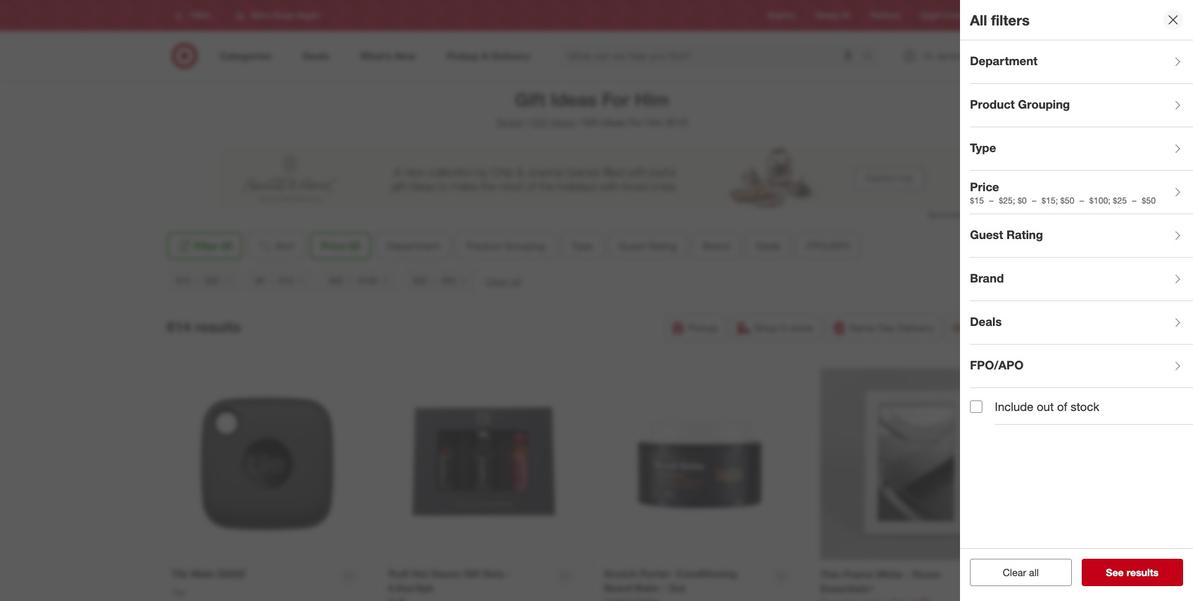Task type: vqa. For each thing, say whether or not it's contained in the screenshot.
top With
no



Task type: locate. For each thing, give the bounding box(es) containing it.
type
[[970, 140, 996, 155], [571, 240, 593, 252]]

find
[[982, 11, 996, 20]]

1 vertical spatial clear all button
[[970, 559, 1072, 587]]

1 horizontal spatial /
[[577, 116, 580, 129]]

1 horizontal spatial target
[[920, 11, 940, 20]]

0 horizontal spatial $0
[[255, 275, 264, 286]]

0 vertical spatial grouping
[[1018, 97, 1070, 111]]

1 vertical spatial department
[[387, 240, 440, 252]]

1 horizontal spatial deals button
[[970, 301, 1193, 345]]

$15 left $25;
[[970, 195, 984, 206]]

include
[[995, 400, 1034, 414]]

- inside the 'thin frame white - room essentials™'
[[906, 569, 910, 581]]

grouping
[[1018, 97, 1070, 111], [504, 240, 545, 252]]

guest rating
[[970, 227, 1043, 242], [619, 240, 677, 252]]

$15 inside $0  –  $15 button
[[279, 275, 293, 286]]

$100
[[358, 275, 377, 286]]

0 horizontal spatial fpo/apo button
[[796, 232, 861, 260]]

price
[[970, 179, 999, 194], [321, 240, 346, 252]]

0 horizontal spatial $25
[[205, 275, 219, 286]]

0 vertical spatial deals button
[[745, 232, 791, 260]]

fpo/apo inside 'all filters' dialog
[[970, 358, 1024, 372]]

target left circle
[[920, 11, 940, 20]]

0 horizontal spatial type button
[[561, 232, 603, 260]]

$0 right $25;
[[1018, 195, 1027, 206]]

gift inside truff hot sauce gift sets - 4.5oz/3pk
[[463, 568, 480, 580]]

price inside the price $15  –  $25; $0  –  $15; $50  –  $100; $25  –  $50
[[970, 179, 999, 194]]

shop in store button
[[731, 314, 821, 342]]

1 horizontal spatial guest rating
[[970, 227, 1043, 242]]

brand button
[[692, 232, 740, 260], [970, 258, 1193, 301]]

in
[[780, 322, 788, 334]]

1 vertical spatial deals
[[970, 314, 1002, 329]]

/ right gift ideas link
[[577, 116, 580, 129]]

- inside scotch porter- conditioning beard balm - 3oz
[[662, 582, 666, 595]]

tile up tile link
[[172, 568, 188, 580]]

sauce
[[431, 568, 461, 580]]

0 horizontal spatial results
[[195, 318, 241, 335]]

0 vertical spatial price
[[970, 179, 999, 194]]

price up $25;
[[970, 179, 999, 194]]

him left (614)
[[645, 116, 663, 129]]

white
[[876, 569, 903, 581]]

balm
[[635, 582, 659, 595]]

ideas
[[551, 88, 597, 111], [550, 116, 574, 129], [601, 116, 626, 129]]

pickup button
[[665, 314, 726, 342]]

2 horizontal spatial -
[[906, 569, 910, 581]]

1 horizontal spatial product
[[970, 97, 1015, 111]]

guest rating inside 'all filters' dialog
[[970, 227, 1043, 242]]

1 horizontal spatial brand
[[970, 271, 1004, 285]]

department down the all filters
[[970, 53, 1038, 68]]

$0 inside button
[[255, 275, 264, 286]]

0 horizontal spatial product
[[466, 240, 501, 252]]

results right 614
[[195, 318, 241, 335]]

1 horizontal spatial clear
[[1003, 567, 1026, 579]]

1 horizontal spatial grouping
[[1018, 97, 1070, 111]]

0 vertical spatial clear all button
[[485, 275, 521, 289]]

1 vertical spatial type
[[571, 240, 593, 252]]

1 horizontal spatial department
[[970, 53, 1038, 68]]

/
[[525, 116, 529, 129], [577, 116, 580, 129]]

0 vertical spatial $0
[[1018, 195, 1027, 206]]

department up $25  –  $50
[[387, 240, 440, 252]]

1 vertical spatial $0
[[255, 275, 264, 286]]

614
[[167, 318, 191, 335]]

0 horizontal spatial product grouping button
[[456, 232, 556, 260]]

target inside "gift ideas for him target / gift ideas / gift ideas for him (614)"
[[496, 116, 523, 129]]

product inside 'all filters' dialog
[[970, 97, 1015, 111]]

shipping
[[969, 322, 1009, 334]]

find stores
[[982, 11, 1019, 20]]

0 vertical spatial fpo/apo button
[[796, 232, 861, 260]]

0 horizontal spatial -
[[507, 568, 511, 580]]

0 vertical spatial all
[[511, 275, 521, 288]]

0 horizontal spatial department button
[[376, 232, 451, 260]]

product
[[970, 97, 1015, 111], [466, 240, 501, 252]]

$15 down the sort
[[279, 275, 293, 286]]

fpo/apo
[[807, 240, 850, 252], [970, 358, 1024, 372]]

0 horizontal spatial price
[[321, 240, 346, 252]]

$15 down filter (4) button at the left top of page
[[176, 275, 190, 286]]

0 horizontal spatial $15
[[176, 275, 190, 286]]

filters
[[991, 11, 1030, 28]]

gift right 'target' link
[[531, 116, 547, 129]]

0 vertical spatial department
[[970, 53, 1038, 68]]

shop
[[754, 322, 778, 334]]

1 horizontal spatial $0
[[1018, 195, 1027, 206]]

1 vertical spatial brand
[[970, 271, 1004, 285]]

- right sets
[[507, 568, 511, 580]]

him up (614)
[[635, 88, 669, 111]]

- left the 3oz
[[662, 582, 666, 595]]

0 vertical spatial target
[[920, 11, 940, 20]]

registry link
[[768, 10, 795, 21]]

redcard link
[[870, 10, 900, 21]]

all inside dialog
[[1029, 567, 1039, 579]]

$15 for $0
[[279, 275, 293, 286]]

3oz
[[669, 582, 686, 595]]

- right white
[[906, 569, 910, 581]]

thin frame white - room essentials™ image
[[820, 369, 1012, 561], [820, 369, 1012, 561]]

thin
[[820, 569, 841, 581]]

type button
[[970, 127, 1193, 171], [561, 232, 603, 260]]

him
[[635, 88, 669, 111], [645, 116, 663, 129]]

2 / from the left
[[577, 116, 580, 129]]

gift
[[515, 88, 546, 111], [531, 116, 547, 129], [583, 116, 599, 129], [463, 568, 480, 580]]

0 horizontal spatial product grouping
[[466, 240, 545, 252]]

- for truff hot sauce gift sets - 4.5oz/3pk
[[507, 568, 511, 580]]

0 vertical spatial for
[[602, 88, 630, 111]]

1 tile from the top
[[172, 568, 188, 580]]

2 tile from the top
[[172, 588, 185, 598]]

rating inside 'all filters' dialog
[[1006, 227, 1043, 242]]

1 horizontal spatial results
[[1127, 567, 1159, 579]]

$15
[[970, 195, 984, 206], [176, 275, 190, 286], [279, 275, 293, 286]]

1 horizontal spatial (4)
[[348, 240, 360, 252]]

$25 down "filter (4)"
[[205, 275, 219, 286]]

target
[[920, 11, 940, 20], [496, 116, 523, 129]]

clear all
[[485, 275, 521, 288], [1003, 567, 1039, 579]]

scotch porter- conditioning beard balm - 3oz image
[[604, 369, 795, 560], [604, 369, 795, 560]]

1 horizontal spatial department button
[[970, 40, 1193, 84]]

tile down tile mate (2022) link
[[172, 588, 185, 598]]

(4) inside filter (4) button
[[221, 240, 232, 252]]

tile mate (2022) image
[[172, 369, 363, 560], [172, 369, 363, 560]]

0 horizontal spatial guest rating
[[619, 240, 677, 252]]

2 horizontal spatial $15
[[970, 195, 984, 206]]

1 horizontal spatial deals
[[970, 314, 1002, 329]]

1 vertical spatial clear all
[[1003, 567, 1039, 579]]

1 horizontal spatial fpo/apo button
[[970, 345, 1193, 388]]

porter-
[[640, 568, 674, 580]]

$15 inside $15  –  $25 'button'
[[176, 275, 190, 286]]

results right see
[[1127, 567, 1159, 579]]

(4) up $50  –  $100
[[348, 240, 360, 252]]

clear
[[485, 275, 508, 288], [1003, 567, 1026, 579]]

truff hot sauce gift sets - 4.5oz/3pk image
[[388, 369, 579, 560], [388, 369, 579, 560]]

1 horizontal spatial clear all
[[1003, 567, 1039, 579]]

deals
[[756, 240, 781, 252], [970, 314, 1002, 329]]

0 vertical spatial type button
[[970, 127, 1193, 171]]

$50  –  $100
[[329, 275, 377, 286]]

ideas up advertisement region
[[601, 116, 626, 129]]

target link
[[496, 116, 523, 129]]

1 vertical spatial for
[[628, 116, 643, 129]]

(4) for price (4)
[[348, 240, 360, 252]]

1 vertical spatial grouping
[[504, 240, 545, 252]]

conditioning
[[676, 568, 737, 580]]

guest
[[970, 227, 1003, 242], [619, 240, 645, 252]]

0 horizontal spatial department
[[387, 240, 440, 252]]

1 vertical spatial product
[[466, 240, 501, 252]]

$0
[[1018, 195, 1027, 206], [255, 275, 264, 286]]

results inside button
[[1127, 567, 1159, 579]]

0 vertical spatial clear
[[485, 275, 508, 288]]

(614)
[[666, 116, 688, 129]]

0 vertical spatial product grouping
[[970, 97, 1070, 111]]

essentials™
[[820, 583, 874, 595]]

1 vertical spatial fpo/apo
[[970, 358, 1024, 372]]

1 horizontal spatial brand button
[[970, 258, 1193, 301]]

1 horizontal spatial all
[[1029, 567, 1039, 579]]

0 horizontal spatial clear all
[[485, 275, 521, 288]]

0 horizontal spatial fpo/apo
[[807, 240, 850, 252]]

0 horizontal spatial target
[[496, 116, 523, 129]]

(4) right filter
[[221, 240, 232, 252]]

for
[[602, 88, 630, 111], [628, 116, 643, 129]]

target left gift ideas link
[[496, 116, 523, 129]]

gift left sets
[[463, 568, 480, 580]]

1 vertical spatial clear
[[1003, 567, 1026, 579]]

- inside truff hot sauce gift sets - 4.5oz/3pk
[[507, 568, 511, 580]]

include out of stock
[[995, 400, 1100, 414]]

1 horizontal spatial $15
[[279, 275, 293, 286]]

1 horizontal spatial product grouping
[[970, 97, 1070, 111]]

1 horizontal spatial -
[[662, 582, 666, 595]]

0 horizontal spatial brand button
[[692, 232, 740, 260]]

1 horizontal spatial $25
[[413, 275, 427, 286]]

$15 inside the price $15  –  $25; $0  –  $15; $50  –  $100; $25  –  $50
[[970, 195, 984, 206]]

1 horizontal spatial price
[[970, 179, 999, 194]]

1 vertical spatial price
[[321, 240, 346, 252]]

truff hot sauce gift sets - 4.5oz/3pk link
[[388, 567, 550, 596]]

1 vertical spatial results
[[1127, 567, 1159, 579]]

0 horizontal spatial all
[[511, 275, 521, 288]]

$25
[[1113, 195, 1127, 206], [205, 275, 219, 286], [413, 275, 427, 286]]

room
[[913, 569, 941, 581]]

/ right 'target' link
[[525, 116, 529, 129]]

1 (4) from the left
[[221, 240, 232, 252]]

$0 down sort button
[[255, 275, 264, 286]]

0 vertical spatial results
[[195, 318, 241, 335]]

1 horizontal spatial clear all button
[[970, 559, 1072, 587]]

grouping inside 'all filters' dialog
[[1018, 97, 1070, 111]]

tile mate (2022) link
[[172, 567, 245, 582]]

1 vertical spatial all
[[1029, 567, 1039, 579]]

frame
[[843, 569, 873, 581]]

$25 inside button
[[413, 275, 427, 286]]

1 horizontal spatial rating
[[1006, 227, 1043, 242]]

0 vertical spatial type
[[970, 140, 996, 155]]

0 vertical spatial product grouping button
[[970, 84, 1193, 127]]

sort button
[[247, 232, 305, 260]]

clear all button
[[485, 275, 521, 289], [970, 559, 1072, 587]]

department
[[970, 53, 1038, 68], [387, 240, 440, 252]]

$25 right $100;
[[1113, 195, 1127, 206]]

0 vertical spatial brand
[[703, 240, 730, 252]]

truff
[[388, 568, 409, 580]]

fpo/apo button
[[796, 232, 861, 260], [970, 345, 1193, 388]]

1 horizontal spatial guest
[[970, 227, 1003, 242]]

price up $50  –  $100
[[321, 240, 346, 252]]

tile
[[172, 568, 188, 580], [172, 588, 185, 598]]

same day delivery
[[849, 322, 933, 334]]

1 horizontal spatial type
[[970, 140, 996, 155]]

store
[[791, 322, 813, 334]]

brand
[[703, 240, 730, 252], [970, 271, 1004, 285]]

Include out of stock checkbox
[[970, 401, 982, 413]]

0 horizontal spatial deals
[[756, 240, 781, 252]]

0 horizontal spatial (4)
[[221, 240, 232, 252]]

0 horizontal spatial brand
[[703, 240, 730, 252]]

1 horizontal spatial fpo/apo
[[970, 358, 1024, 372]]

2 (4) from the left
[[348, 240, 360, 252]]

0 horizontal spatial guest
[[619, 240, 645, 252]]

$25 right "$100"
[[413, 275, 427, 286]]



Task type: describe. For each thing, give the bounding box(es) containing it.
type inside 'all filters' dialog
[[970, 140, 996, 155]]

sort
[[275, 240, 294, 252]]

0 horizontal spatial type
[[571, 240, 593, 252]]

1 vertical spatial product grouping
[[466, 240, 545, 252]]

sponsored
[[928, 210, 965, 219]]

thin frame white - room essentials™
[[820, 569, 941, 595]]

mate
[[191, 568, 215, 580]]

filter (4) button
[[167, 232, 242, 260]]

brand button inside 'all filters' dialog
[[970, 258, 1193, 301]]

$50  –  $100 button
[[320, 267, 398, 295]]

gift up 'target' link
[[515, 88, 546, 111]]

0 horizontal spatial guest rating button
[[608, 232, 687, 260]]

1 / from the left
[[525, 116, 529, 129]]

sets
[[483, 568, 504, 580]]

of
[[1057, 400, 1067, 414]]

filter (4)
[[194, 240, 232, 252]]

advertisement region
[[219, 147, 965, 209]]

product grouping inside 'all filters' dialog
[[970, 97, 1070, 111]]

clear all inside 'all filters' dialog
[[1003, 567, 1039, 579]]

0 vertical spatial deals
[[756, 240, 781, 252]]

$25;
[[999, 195, 1015, 206]]

$15 for price
[[970, 195, 984, 206]]

clear inside 'all filters' dialog
[[1003, 567, 1026, 579]]

1 vertical spatial deals button
[[970, 301, 1193, 345]]

beard
[[604, 582, 632, 595]]

all
[[970, 11, 987, 28]]

target circle
[[920, 11, 962, 20]]

see
[[1106, 567, 1124, 579]]

0 vertical spatial department button
[[970, 40, 1193, 84]]

deals inside 'all filters' dialog
[[970, 314, 1002, 329]]

gift ideas for him target / gift ideas / gift ideas for him (614)
[[496, 88, 688, 129]]

weekly
[[815, 11, 839, 20]]

price (4)
[[321, 240, 360, 252]]

circle
[[943, 11, 962, 20]]

(4) for filter (4)
[[221, 240, 232, 252]]

- for scotch porter- conditioning beard balm - 3oz
[[662, 582, 666, 595]]

results for 614 results
[[195, 318, 241, 335]]

out
[[1037, 400, 1054, 414]]

tile for tile mate (2022)
[[172, 568, 188, 580]]

hot
[[412, 568, 428, 580]]

1 vertical spatial fpo/apo button
[[970, 345, 1193, 388]]

delivery
[[898, 322, 933, 334]]

0 vertical spatial clear all
[[485, 275, 521, 288]]

$0 inside the price $15  –  $25; $0  –  $15; $50  –  $100; $25  –  $50
[[1018, 195, 1027, 206]]

$15;
[[1042, 195, 1058, 206]]

scotch porter- conditioning beard balm - 3oz link
[[604, 567, 766, 596]]

weekly ad
[[815, 11, 851, 20]]

target circle link
[[920, 10, 962, 21]]

day
[[878, 322, 895, 334]]

filter
[[194, 240, 218, 252]]

stores
[[998, 11, 1019, 20]]

scotch porter- conditioning beard balm - 3oz
[[604, 568, 737, 595]]

$25  –  $50
[[413, 275, 456, 286]]

results for see results
[[1127, 567, 1159, 579]]

$15  –  $25
[[176, 275, 219, 286]]

$0  –  $15 button
[[246, 267, 315, 295]]

gift ideas link
[[531, 116, 574, 129]]

registry
[[768, 11, 795, 20]]

pickup
[[688, 322, 718, 334]]

shop in store
[[754, 322, 813, 334]]

same day delivery button
[[826, 314, 942, 342]]

price $15  –  $25; $0  –  $15; $50  –  $100; $25  –  $50
[[970, 179, 1156, 206]]

see results button
[[1082, 559, 1183, 587]]

thin frame white - room essentials™ link
[[820, 568, 983, 596]]

shipping button
[[946, 314, 1017, 342]]

$15  –  $25 button
[[167, 267, 241, 295]]

$100;
[[1089, 195, 1111, 206]]

1 horizontal spatial product grouping button
[[970, 84, 1193, 127]]

0 vertical spatial him
[[635, 88, 669, 111]]

1 vertical spatial department button
[[376, 232, 451, 260]]

all filters
[[970, 11, 1030, 28]]

ideas right 'target' link
[[550, 116, 574, 129]]

4.5oz/3pk
[[388, 582, 434, 595]]

see results
[[1106, 567, 1159, 579]]

tile link
[[172, 587, 185, 600]]

1 vertical spatial type button
[[561, 232, 603, 260]]

redcard
[[870, 11, 900, 20]]

$25 inside the price $15  –  $25; $0  –  $15; $50  –  $100; $25  –  $50
[[1113, 195, 1127, 206]]

0 horizontal spatial grouping
[[504, 240, 545, 252]]

truff hot sauce gift sets - 4.5oz/3pk
[[388, 568, 511, 595]]

(2022)
[[217, 568, 245, 580]]

ideas up gift ideas link
[[551, 88, 597, 111]]

scotch
[[604, 568, 637, 580]]

price for $15
[[970, 179, 999, 194]]

0 horizontal spatial deals button
[[745, 232, 791, 260]]

find stores link
[[982, 10, 1019, 21]]

all filters dialog
[[960, 0, 1193, 602]]

$25 inside 'button'
[[205, 275, 219, 286]]

0 horizontal spatial clear all button
[[485, 275, 521, 289]]

ad
[[841, 11, 851, 20]]

0 vertical spatial fpo/apo
[[807, 240, 850, 252]]

gift right gift ideas link
[[583, 116, 599, 129]]

0 horizontal spatial rating
[[648, 240, 677, 252]]

tile for tile
[[172, 588, 185, 598]]

1 vertical spatial him
[[645, 116, 663, 129]]

weekly ad link
[[815, 10, 851, 21]]

tile mate (2022)
[[172, 568, 245, 580]]

search button
[[857, 42, 887, 72]]

What can we help you find? suggestions appear below search field
[[560, 42, 866, 70]]

1 horizontal spatial guest rating button
[[970, 214, 1193, 258]]

brand inside 'all filters' dialog
[[970, 271, 1004, 285]]

guest inside 'all filters' dialog
[[970, 227, 1003, 242]]

$25  –  $50 button
[[403, 267, 477, 295]]

614 results
[[167, 318, 241, 335]]

same
[[849, 322, 875, 334]]

$0  –  $15
[[255, 275, 293, 286]]

type button inside 'all filters' dialog
[[970, 127, 1193, 171]]

department inside 'all filters' dialog
[[970, 53, 1038, 68]]

stock
[[1071, 400, 1100, 414]]

search
[[857, 51, 887, 63]]

price for (4)
[[321, 240, 346, 252]]



